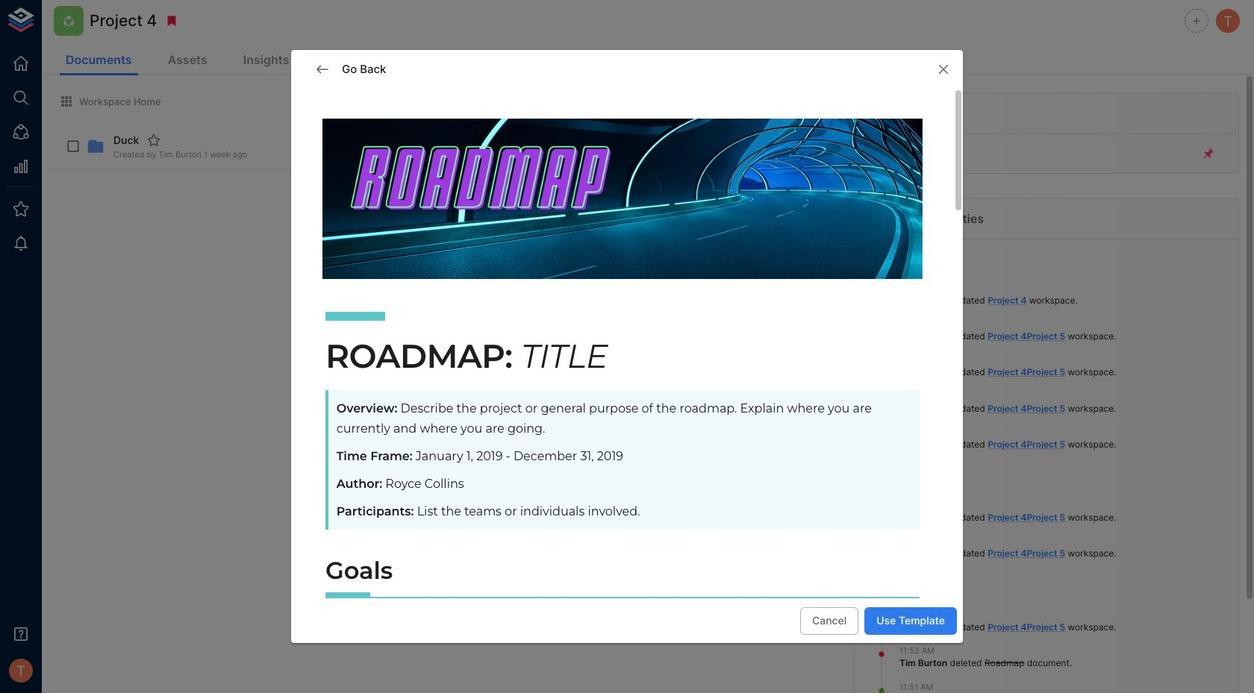 Task type: locate. For each thing, give the bounding box(es) containing it.
dialog
[[291, 50, 963, 694]]

unpin image
[[1202, 147, 1215, 161]]



Task type: describe. For each thing, give the bounding box(es) containing it.
favorite image
[[147, 134, 161, 147]]

remove bookmark image
[[165, 14, 179, 28]]



Task type: vqa. For each thing, say whether or not it's contained in the screenshot.
left Building
no



